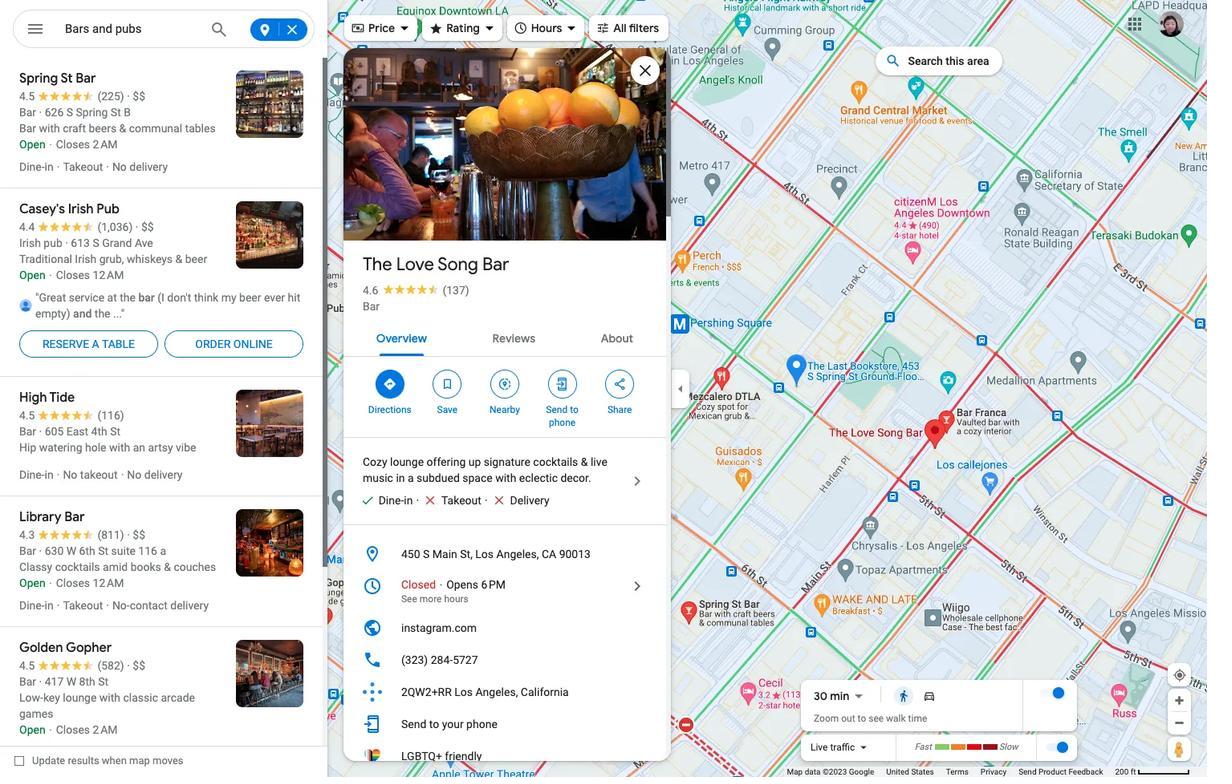 Task type: describe. For each thing, give the bounding box(es) containing it.
nearby
[[490, 405, 520, 416]]

song
[[438, 254, 478, 276]]

cocktails
[[533, 456, 578, 469]]

united states
[[886, 768, 934, 777]]

united states button
[[886, 767, 934, 778]]

Update results when map moves checkbox
[[14, 751, 183, 771]]

search this area button
[[876, 47, 1002, 75]]

results
[[68, 755, 99, 767]]

90013
[[559, 548, 591, 561]]

closed ⋅ opens 6 pm see more hours
[[401, 579, 506, 605]]

200 ft
[[1115, 768, 1136, 777]]

Bars and pubs field
[[13, 10, 315, 49]]

450 s main st, los angeles, ca 90013 button
[[344, 539, 666, 571]]

footer inside google maps element
[[787, 767, 1115, 778]]

about button
[[588, 318, 646, 356]]

5727
[[453, 654, 478, 667]]

information for the love song bar region
[[344, 539, 666, 773]]

send to your phone button
[[344, 709, 666, 741]]

the love song bar
[[363, 254, 509, 276]]

more
[[420, 594, 442, 605]]


[[498, 376, 512, 393]]

450 s main st, los angeles, ca 90013
[[401, 548, 591, 561]]

30
[[814, 690, 828, 704]]

price button
[[344, 10, 418, 46]]

about
[[601, 332, 633, 346]]

los inside '450 s main st, los angeles, ca 90013' button
[[475, 548, 494, 561]]

map data ©2023 google
[[787, 768, 874, 777]]

signature
[[484, 456, 530, 469]]

traffic
[[830, 742, 855, 754]]

no takeout group
[[416, 493, 482, 509]]

1 horizontal spatial bar
[[482, 254, 509, 276]]

subdued
[[417, 472, 460, 485]]

reserve a table link
[[19, 325, 158, 364]]


[[383, 376, 397, 393]]

feedback
[[1069, 768, 1103, 777]]

200 ft button
[[1115, 768, 1190, 777]]

cozy lounge offering up signature cocktails & live music in a subdued space with eclectic decor.
[[363, 456, 607, 485]]

product
[[1039, 768, 1067, 777]]

 button
[[13, 10, 58, 51]]

2qw2+rr los angeles, california button
[[344, 677, 666, 709]]

slow
[[999, 743, 1018, 753]]

zoom
[[814, 714, 839, 725]]

zoom in image
[[1174, 695, 1186, 707]]

live
[[591, 456, 607, 469]]

to for send to phone
[[570, 405, 579, 416]]

(137)
[[443, 284, 469, 297]]

actions for the love song bar region
[[344, 357, 666, 437]]

photo of the love song bar image
[[341, 0, 669, 363]]

google maps element
[[0, 0, 1207, 778]]

none field inside bars and pubs field
[[65, 19, 198, 39]]

62 photos button
[[356, 201, 448, 229]]

out
[[841, 714, 855, 725]]

s
[[423, 548, 430, 561]]

ca
[[542, 548, 556, 561]]

zoom out image
[[1174, 718, 1186, 730]]

bar button
[[363, 299, 380, 315]]

order online
[[195, 338, 273, 351]]

none radio inside google maps element
[[917, 687, 943, 707]]

30 min button
[[814, 687, 869, 707]]

collapse side panel image
[[672, 380, 690, 398]]

table
[[102, 338, 135, 351]]

see
[[401, 594, 417, 605]]

see
[[869, 714, 884, 725]]

send for send product feedback
[[1019, 768, 1037, 777]]

google
[[849, 768, 874, 777]]

 search field
[[13, 10, 315, 51]]

 rating
[[429, 19, 480, 37]]

phone inside button
[[466, 718, 498, 731]]

privacy button
[[981, 767, 1007, 778]]

with
[[495, 472, 516, 485]]

min
[[830, 690, 850, 704]]

©2023
[[823, 768, 847, 777]]

send to your phone
[[401, 718, 498, 731]]

show street view coverage image
[[1168, 738, 1191, 762]]

overview button
[[363, 318, 440, 356]]

delivery
[[510, 494, 549, 507]]

show your location image
[[1173, 669, 1187, 683]]

(323)
[[401, 654, 428, 667]]

data
[[805, 768, 821, 777]]

⋅
[[439, 579, 444, 592]]

a inside feed
[[92, 338, 99, 351]]

price
[[368, 21, 395, 35]]

opens
[[446, 579, 478, 592]]

save
[[437, 405, 458, 416]]

google account: michele murakami  
(michele.murakami@adept.ai) image
[[1158, 11, 1184, 37]]

no delivery group
[[485, 493, 549, 509]]

filters
[[629, 21, 659, 35]]

main
[[432, 548, 457, 561]]


[[514, 19, 528, 37]]

1 vertical spatial bar
[[363, 300, 380, 313]]

turn off travel time tool image
[[1053, 688, 1064, 699]]



Task type: vqa. For each thing, say whether or not it's contained in the screenshot.
the Change appearance icon
no



Task type: locate. For each thing, give the bounding box(es) containing it.
update
[[32, 755, 65, 767]]

results for bars and pubs feed
[[0, 58, 327, 774]]

 Show traffic  checkbox
[[1046, 742, 1068, 755]]

phone inside send to phone
[[549, 417, 576, 429]]

2 horizontal spatial to
[[858, 714, 866, 725]]

4.6
[[363, 284, 378, 297]]

search this area
[[908, 55, 989, 67]]

instagram.com
[[401, 622, 477, 635]]

map
[[129, 755, 150, 767]]

walking image
[[898, 690, 911, 703]]

1 vertical spatial phone
[[466, 718, 498, 731]]

fast
[[915, 743, 932, 753]]

footer
[[787, 767, 1115, 778]]

1 horizontal spatial to
[[570, 405, 579, 416]]

&
[[581, 456, 588, 469]]

footer containing map data ©2023 google
[[787, 767, 1115, 778]]

1 vertical spatial angeles,
[[476, 686, 518, 699]]

0 horizontal spatial ·
[[416, 494, 419, 507]]

angeles, left ca
[[496, 548, 539, 561]]

in inside group
[[404, 494, 413, 507]]

0 vertical spatial los
[[475, 548, 494, 561]]

· right dine-in
[[416, 494, 419, 507]]

los inside 2qw2+rr los angeles, california button
[[455, 686, 473, 699]]

los right st, on the left bottom
[[475, 548, 494, 561]]

send for send to phone
[[546, 405, 568, 416]]

takeout
[[442, 494, 482, 507]]

hours
[[444, 594, 469, 605]]

None radio
[[917, 687, 943, 707]]

send
[[546, 405, 568, 416], [401, 718, 427, 731], [1019, 768, 1037, 777]]

1 vertical spatial a
[[408, 472, 414, 485]]

decor.
[[561, 472, 591, 485]]

0 vertical spatial angeles,
[[496, 548, 539, 561]]

0 vertical spatial phone
[[549, 417, 576, 429]]

· for delivery
[[485, 494, 488, 507]]

live
[[811, 742, 828, 754]]


[[596, 19, 610, 37]]

send up lgbtq+
[[401, 718, 427, 731]]

reserve a table
[[42, 338, 135, 351]]

lounge
[[390, 456, 424, 469]]

serves dine-in group
[[353, 493, 413, 509]]

0 horizontal spatial send
[[401, 718, 427, 731]]

284-
[[431, 654, 453, 667]]

0 vertical spatial a
[[92, 338, 99, 351]]

a left table
[[92, 338, 99, 351]]

share
[[608, 405, 632, 416]]

0 horizontal spatial los
[[455, 686, 473, 699]]

· inside no delivery "group"
[[485, 494, 488, 507]]

0 horizontal spatial phone
[[466, 718, 498, 731]]

dine-
[[379, 494, 404, 507]]

offering
[[427, 456, 466, 469]]

live traffic option
[[811, 742, 855, 754]]

when
[[102, 755, 127, 767]]

2 · from the left
[[485, 494, 488, 507]]

send inside button
[[401, 718, 427, 731]]

to left the your
[[429, 718, 439, 731]]

phone
[[549, 417, 576, 429], [466, 718, 498, 731]]

online
[[233, 338, 273, 351]]

bar down 4.6 on the left top of the page
[[363, 300, 380, 313]]

 all filters
[[596, 19, 659, 37]]

· down space
[[485, 494, 488, 507]]

0 vertical spatial send
[[546, 405, 568, 416]]

0 horizontal spatial bar
[[363, 300, 380, 313]]

map
[[787, 768, 803, 777]]

(323) 284-5727 button
[[344, 645, 666, 677]]

to inside send to phone
[[570, 405, 579, 416]]

0 horizontal spatial to
[[429, 718, 439, 731]]

to right out
[[858, 714, 866, 725]]

1 · from the left
[[416, 494, 419, 507]]

tab list containing overview
[[344, 318, 666, 356]]

privacy
[[981, 768, 1007, 777]]

·
[[416, 494, 419, 507], [485, 494, 488, 507]]

tab list
[[344, 318, 666, 356]]

a
[[92, 338, 99, 351], [408, 472, 414, 485]]

closed
[[401, 579, 436, 592]]

1 vertical spatial in
[[404, 494, 413, 507]]

1 vertical spatial send
[[401, 718, 427, 731]]

1 vertical spatial los
[[455, 686, 473, 699]]

a inside cozy lounge offering up signature cocktails & live music in a subdued space with eclectic decor.
[[408, 472, 414, 485]]

· inside no takeout group
[[416, 494, 419, 507]]


[[555, 376, 570, 393]]

2qw2+rr
[[401, 686, 452, 699]]

hours
[[531, 21, 562, 35]]

area
[[967, 55, 989, 67]]

order
[[195, 338, 231, 351]]

1 horizontal spatial phone
[[549, 417, 576, 429]]

to inside button
[[429, 718, 439, 731]]

eclectic
[[519, 472, 558, 485]]

0 horizontal spatial a
[[92, 338, 99, 351]]

1 horizontal spatial ·
[[485, 494, 488, 507]]

directions
[[368, 405, 412, 416]]

450
[[401, 548, 420, 561]]

zoom out to see walk time
[[814, 714, 927, 725]]

137 reviews element
[[443, 284, 469, 297]]

phone down 
[[549, 417, 576, 429]]

phone right the your
[[466, 718, 498, 731]]

send for send to your phone
[[401, 718, 427, 731]]

love
[[396, 254, 434, 276]]

2 horizontal spatial send
[[1019, 768, 1037, 777]]


[[440, 376, 455, 393]]

cozy
[[363, 456, 387, 469]]

a down lounge
[[408, 472, 414, 485]]

united
[[886, 768, 909, 777]]


[[429, 19, 443, 37]]

photos
[[402, 207, 442, 222]]

angeles, up the send to your phone button
[[476, 686, 518, 699]]

send left product
[[1019, 768, 1037, 777]]

4.6 stars image
[[378, 284, 443, 295]]

to for send to your phone
[[429, 718, 439, 731]]

200
[[1115, 768, 1129, 777]]

None field
[[65, 19, 198, 39]]

bar
[[482, 254, 509, 276], [363, 300, 380, 313]]

lgbtq+ friendly
[[401, 751, 482, 763]]

in inside cozy lounge offering up signature cocktails & live music in a subdued space with eclectic decor.
[[396, 472, 405, 485]]

lgbtq+
[[401, 751, 442, 763]]

Turn off travel time tool checkbox
[[1040, 688, 1064, 699]]

send to phone
[[546, 405, 579, 429]]

dine-in
[[379, 494, 413, 507]]

reviews
[[493, 332, 535, 346]]

send product feedback button
[[1019, 767, 1103, 778]]

walk
[[886, 714, 906, 725]]

reviews button
[[480, 318, 548, 356]]

tab list inside the love song bar main content
[[344, 318, 666, 356]]

terms button
[[946, 767, 969, 778]]

0 vertical spatial bar
[[482, 254, 509, 276]]

send down 
[[546, 405, 568, 416]]

send inside 'send product feedback' button
[[1019, 768, 1037, 777]]

driving image
[[923, 690, 936, 703]]

music
[[363, 472, 393, 485]]

· for takeout
[[416, 494, 419, 507]]

send product feedback
[[1019, 768, 1103, 777]]

los
[[475, 548, 494, 561], [455, 686, 473, 699]]

2 vertical spatial send
[[1019, 768, 1037, 777]]

space
[[463, 472, 493, 485]]

6 pm
[[481, 579, 506, 592]]

0 vertical spatial in
[[396, 472, 405, 485]]

to left "share"
[[570, 405, 579, 416]]

friendly
[[445, 751, 482, 763]]

all
[[614, 21, 627, 35]]

None radio
[[891, 687, 917, 707]]

time
[[908, 714, 927, 725]]

62
[[384, 207, 399, 222]]

1 horizontal spatial send
[[546, 405, 568, 416]]

bar right song
[[482, 254, 509, 276]]

1 horizontal spatial a
[[408, 472, 414, 485]]

send inside send to phone
[[546, 405, 568, 416]]

reserve
[[42, 338, 89, 351]]

 hours
[[514, 19, 562, 37]]

1 horizontal spatial los
[[475, 548, 494, 561]]

the love song bar main content
[[341, 0, 671, 773]]

los down 5727
[[455, 686, 473, 699]]

rating
[[446, 21, 480, 35]]

live traffic
[[811, 742, 855, 754]]

states
[[911, 768, 934, 777]]



